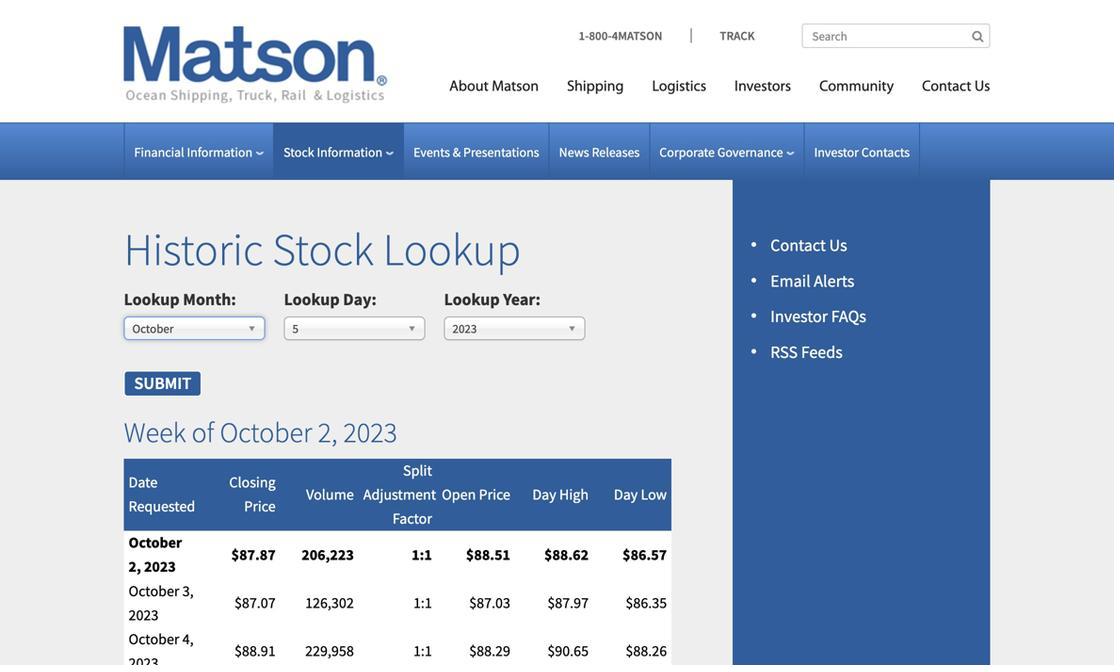 Task type: describe. For each thing, give the bounding box(es) containing it.
logistics link
[[638, 70, 721, 109]]

1 vertical spatial stock
[[272, 221, 374, 277]]

$87.03
[[469, 594, 511, 612]]

0 vertical spatial 2,
[[318, 414, 338, 450]]

5 link
[[284, 317, 425, 340]]

lookup up lookup year
[[383, 221, 521, 277]]

$86.57
[[623, 545, 667, 564]]

price inside 'closing price'
[[244, 497, 276, 516]]

contact inside top menu 'navigation'
[[923, 80, 972, 95]]

of
[[192, 414, 214, 450]]

1:1 for $87.03
[[414, 594, 432, 612]]

financial information link
[[134, 144, 264, 161]]

investors
[[735, 80, 792, 95]]

0 horizontal spatial day
[[343, 289, 372, 310]]

$87.87
[[231, 545, 276, 564]]

2023 link
[[444, 317, 586, 340]]

$88.51
[[466, 545, 511, 564]]

community
[[820, 80, 894, 95]]

week of october 2, 2023
[[124, 414, 398, 450]]

1-800-4matson link
[[579, 28, 691, 43]]

alerts
[[814, 270, 855, 291]]

high
[[560, 485, 589, 504]]

events
[[414, 144, 450, 161]]

1:1 for $88.51
[[412, 545, 432, 564]]

shipping link
[[553, 70, 638, 109]]

lookup for lookup day
[[284, 289, 340, 310]]

email alerts link
[[771, 270, 855, 291]]

investor contacts
[[815, 144, 910, 161]]

financial
[[134, 144, 184, 161]]

investor for investor faqs
[[771, 306, 828, 327]]

1-800-4matson
[[579, 28, 663, 43]]

track
[[720, 28, 755, 43]]

1-
[[579, 28, 589, 43]]

faqs
[[832, 306, 867, 327]]

rss
[[771, 341, 798, 363]]

126,302
[[305, 594, 354, 612]]

logistics
[[652, 80, 707, 95]]

$88.26
[[626, 642, 667, 661]]

shipping
[[567, 80, 624, 95]]

year
[[503, 289, 536, 310]]

investor for investor contacts
[[815, 144, 859, 161]]

investor contacts link
[[815, 144, 910, 161]]

lookup month
[[124, 289, 231, 310]]

factor
[[393, 509, 432, 528]]

contacts
[[862, 144, 910, 161]]

3,
[[182, 582, 194, 600]]

rss feeds
[[771, 341, 843, 363]]

$88.29
[[469, 642, 511, 661]]

$88.91
[[235, 642, 276, 661]]

4,
[[182, 630, 194, 649]]

1:1 for $88.29
[[414, 642, 432, 661]]

adjustment
[[363, 485, 436, 504]]

historic stock lookup
[[124, 221, 521, 277]]

closing
[[229, 473, 276, 492]]

2023 for 206,223
[[144, 557, 176, 576]]

2023 up adjustment
[[343, 414, 398, 450]]

$87.07
[[235, 594, 276, 612]]

email alerts
[[771, 270, 855, 291]]

information for stock information
[[317, 144, 383, 161]]

releases
[[592, 144, 640, 161]]

800-
[[589, 28, 612, 43]]

events & presentations link
[[414, 144, 540, 161]]

community link
[[806, 70, 908, 109]]

2023 down lookup year
[[453, 321, 477, 336]]

about matson
[[449, 80, 539, 95]]

stock information link
[[284, 144, 394, 161]]



Task type: vqa. For each thing, say whether or not it's contained in the screenshot.
Baldwin,
no



Task type: locate. For each thing, give the bounding box(es) containing it.
2 horizontal spatial day
[[614, 485, 638, 504]]

date requested
[[129, 473, 195, 516]]

news releases link
[[559, 144, 640, 161]]

1 vertical spatial contact
[[771, 235, 826, 256]]

split
[[403, 461, 432, 480]]

1 vertical spatial contact us
[[771, 235, 848, 256]]

contact us link
[[908, 70, 991, 109], [771, 235, 848, 256]]

day left low in the right of the page
[[614, 485, 638, 504]]

2023 for 229,958
[[129, 654, 159, 665]]

track link
[[691, 28, 755, 43]]

Search search field
[[802, 24, 991, 48]]

206,223
[[302, 545, 354, 564]]

1 vertical spatial contact us link
[[771, 235, 848, 256]]

email
[[771, 270, 811, 291]]

october 4, 2023
[[129, 630, 194, 665]]

month
[[183, 289, 231, 310]]

1 horizontal spatial price
[[479, 485, 511, 504]]

1 horizontal spatial information
[[317, 144, 383, 161]]

investor up "rss feeds" "link"
[[771, 306, 828, 327]]

229,958
[[305, 642, 354, 661]]

0 horizontal spatial contact us
[[771, 235, 848, 256]]

1 vertical spatial us
[[830, 235, 848, 256]]

us inside top menu 'navigation'
[[975, 80, 991, 95]]

2023 down october 3, 2023
[[129, 654, 159, 665]]

0 horizontal spatial information
[[187, 144, 253, 161]]

rss feeds link
[[771, 341, 843, 363]]

contact us link up email alerts
[[771, 235, 848, 256]]

matson image
[[124, 26, 388, 104]]

volume
[[306, 485, 354, 504]]

lookup up october link
[[124, 289, 180, 310]]

contact down search search field
[[923, 80, 972, 95]]

contact us up email alerts
[[771, 235, 848, 256]]

low
[[641, 485, 667, 504]]

contact us link down search image
[[908, 70, 991, 109]]

governance
[[718, 144, 784, 161]]

information for financial information
[[187, 144, 253, 161]]

week
[[124, 414, 186, 450]]

information right financial
[[187, 144, 253, 161]]

historic
[[124, 221, 263, 277]]

october inside october 3, 2023
[[129, 582, 179, 600]]

day for day low
[[614, 485, 638, 504]]

information left events
[[317, 144, 383, 161]]

corporate
[[660, 144, 715, 161]]

presentations
[[464, 144, 540, 161]]

2 information from the left
[[317, 144, 383, 161]]

lookup up 5
[[284, 289, 340, 310]]

None search field
[[802, 24, 991, 48]]

4matson
[[612, 28, 663, 43]]

0 vertical spatial 1:1
[[412, 545, 432, 564]]

october inside october 4, 2023
[[129, 630, 179, 649]]

1:1
[[412, 545, 432, 564], [414, 594, 432, 612], [414, 642, 432, 661]]

day for day high
[[533, 485, 557, 504]]

date
[[129, 473, 158, 492]]

lookup for lookup year
[[444, 289, 500, 310]]

0 vertical spatial us
[[975, 80, 991, 95]]

0 vertical spatial contact us
[[923, 80, 991, 95]]

1 horizontal spatial day
[[533, 485, 557, 504]]

2,
[[318, 414, 338, 450], [129, 557, 141, 576]]

2 vertical spatial 1:1
[[414, 642, 432, 661]]

1 vertical spatial investor
[[771, 306, 828, 327]]

investors link
[[721, 70, 806, 109]]

investor
[[815, 144, 859, 161], [771, 306, 828, 327]]

price down closing
[[244, 497, 276, 516]]

october down requested at the bottom
[[129, 533, 182, 552]]

investor left contacts
[[815, 144, 859, 161]]

october for october 2, 2023
[[129, 533, 182, 552]]

day low
[[614, 485, 667, 504]]

1 horizontal spatial contact
[[923, 80, 972, 95]]

$88.62
[[545, 545, 589, 564]]

2, up october 3, 2023
[[129, 557, 141, 576]]

october up closing
[[220, 414, 312, 450]]

october left '3,'
[[129, 582, 179, 600]]

0 horizontal spatial contact
[[771, 235, 826, 256]]

1:1 left '$88.29'
[[414, 642, 432, 661]]

about
[[449, 80, 489, 95]]

october link
[[124, 317, 265, 340]]

volume split adjustment factor open price
[[306, 461, 511, 528]]

2023
[[453, 321, 477, 336], [343, 414, 398, 450], [144, 557, 176, 576], [129, 606, 159, 625], [129, 654, 159, 665]]

0 vertical spatial investor
[[815, 144, 859, 161]]

open
[[442, 485, 476, 504]]

1 vertical spatial 2,
[[129, 557, 141, 576]]

1:1 down factor
[[412, 545, 432, 564]]

investor faqs link
[[771, 306, 867, 327]]

day high
[[533, 485, 589, 504]]

2023 up october 4, 2023 at the bottom left of the page
[[129, 606, 159, 625]]

about matson link
[[435, 70, 553, 109]]

lookup left year
[[444, 289, 500, 310]]

day left high
[[533, 485, 557, 504]]

financial information
[[134, 144, 253, 161]]

october down lookup month
[[132, 321, 174, 336]]

stock information
[[284, 144, 383, 161]]

us up alerts
[[830, 235, 848, 256]]

day up 5 link
[[343, 289, 372, 310]]

contact us down search image
[[923, 80, 991, 95]]

requested
[[129, 497, 195, 516]]

1 vertical spatial 1:1
[[414, 594, 432, 612]]

closing price
[[229, 473, 276, 516]]

contact us
[[923, 80, 991, 95], [771, 235, 848, 256]]

news releases
[[559, 144, 640, 161]]

matson
[[492, 80, 539, 95]]

0 vertical spatial stock
[[284, 144, 314, 161]]

corporate governance link
[[660, 144, 795, 161]]

0 horizontal spatial us
[[830, 235, 848, 256]]

events & presentations
[[414, 144, 540, 161]]

information
[[187, 144, 253, 161], [317, 144, 383, 161]]

october
[[132, 321, 174, 336], [220, 414, 312, 450], [129, 533, 182, 552], [129, 582, 179, 600], [129, 630, 179, 649]]

lookup for lookup month
[[124, 289, 180, 310]]

contact us inside top menu 'navigation'
[[923, 80, 991, 95]]

october 2, 2023
[[129, 533, 182, 576]]

$86.35
[[626, 594, 667, 612]]

october 3, 2023
[[129, 582, 194, 625]]

$87.97
[[548, 594, 589, 612]]

2023 inside october 2, 2023
[[144, 557, 176, 576]]

2023 for 126,302
[[129, 606, 159, 625]]

price inside volume split adjustment factor open price
[[479, 485, 511, 504]]

0 vertical spatial contact us link
[[908, 70, 991, 109]]

price
[[479, 485, 511, 504], [244, 497, 276, 516]]

1 horizontal spatial contact us link
[[908, 70, 991, 109]]

october for october 3, 2023
[[129, 582, 179, 600]]

1:1 left $87.03
[[414, 594, 432, 612]]

None submit
[[124, 371, 202, 396]]

1 information from the left
[[187, 144, 253, 161]]

lookup year
[[444, 289, 536, 310]]

&
[[453, 144, 461, 161]]

0 horizontal spatial 2,
[[129, 557, 141, 576]]

us down search image
[[975, 80, 991, 95]]

corporate governance
[[660, 144, 784, 161]]

stock
[[284, 144, 314, 161], [272, 221, 374, 277]]

0 horizontal spatial price
[[244, 497, 276, 516]]

0 horizontal spatial contact us link
[[771, 235, 848, 256]]

2, up volume
[[318, 414, 338, 450]]

price right open
[[479, 485, 511, 504]]

1 horizontal spatial contact us
[[923, 80, 991, 95]]

1 horizontal spatial us
[[975, 80, 991, 95]]

0 vertical spatial contact
[[923, 80, 972, 95]]

investor faqs
[[771, 306, 867, 327]]

2, inside october 2, 2023
[[129, 557, 141, 576]]

october for october 4, 2023
[[129, 630, 179, 649]]

lookup day
[[284, 289, 372, 310]]

october for october
[[132, 321, 174, 336]]

2023 inside october 3, 2023
[[129, 606, 159, 625]]

news
[[559, 144, 589, 161]]

us
[[975, 80, 991, 95], [830, 235, 848, 256]]

1 horizontal spatial 2,
[[318, 414, 338, 450]]

feeds
[[802, 341, 843, 363]]

search image
[[973, 30, 984, 42]]

top menu navigation
[[407, 70, 991, 109]]

2023 up october 3, 2023
[[144, 557, 176, 576]]

$90.65
[[548, 642, 589, 661]]

5
[[293, 321, 299, 336]]

day
[[343, 289, 372, 310], [533, 485, 557, 504], [614, 485, 638, 504]]

october left 4,
[[129, 630, 179, 649]]

contact up the 'email'
[[771, 235, 826, 256]]

2023 inside october 4, 2023
[[129, 654, 159, 665]]



